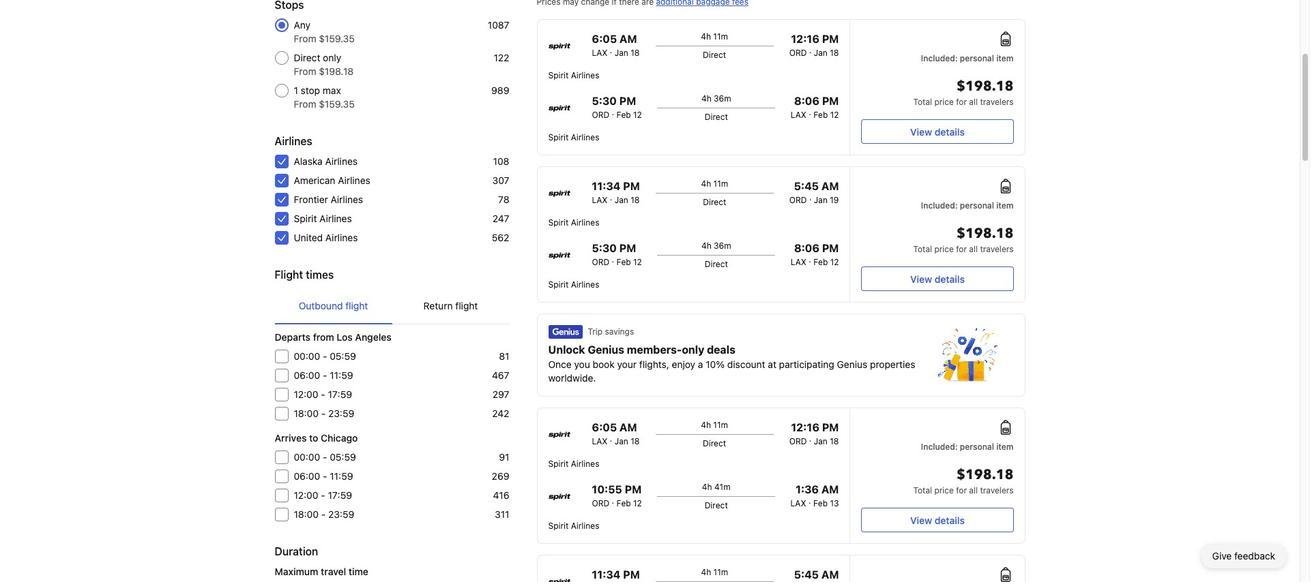 Task type: locate. For each thing, give the bounding box(es) containing it.
23:59 up the travel
[[328, 509, 355, 521]]

1 vertical spatial 17:59
[[328, 490, 352, 502]]

6:05 for 10:55
[[592, 422, 617, 434]]

return flight
[[424, 300, 478, 312]]

11m
[[713, 31, 728, 42], [714, 179, 728, 189], [713, 420, 728, 431], [714, 568, 728, 578]]

travel
[[321, 566, 346, 578]]

.
[[610, 45, 612, 55], [809, 45, 812, 55], [612, 107, 614, 117], [809, 107, 811, 117], [610, 192, 612, 203], [809, 192, 812, 203], [612, 255, 614, 265], [809, 255, 811, 265], [610, 434, 612, 444], [809, 434, 812, 444], [612, 496, 614, 506], [809, 496, 811, 506]]

1 flight from the left
[[345, 300, 368, 312]]

details
[[935, 126, 965, 138], [935, 273, 965, 285], [935, 515, 965, 527]]

1 8:06 from the top
[[794, 95, 820, 107]]

1 vertical spatial 5:30 pm ord . feb 12
[[592, 242, 642, 268]]

1 vertical spatial included: personal item
[[921, 201, 1014, 211]]

0 vertical spatial 6:05 am lax . jan 18
[[592, 33, 640, 58]]

12:00 - 17:59 down arrives to chicago
[[294, 490, 352, 502]]

view details
[[911, 126, 965, 138], [911, 273, 965, 285], [911, 515, 965, 527]]

2 23:59 from the top
[[328, 509, 355, 521]]

1 price from the top
[[935, 97, 954, 107]]

1 vertical spatial 36m
[[714, 241, 731, 251]]

2 5:30 from the top
[[592, 242, 617, 255]]

2 flight from the left
[[455, 300, 478, 312]]

direct
[[703, 50, 726, 60], [294, 52, 320, 63], [705, 112, 728, 122], [703, 197, 726, 207], [705, 259, 728, 270], [703, 439, 726, 449], [705, 501, 728, 511]]

0 vertical spatial view details button
[[862, 119, 1014, 144]]

6:05
[[592, 33, 617, 45], [592, 422, 617, 434]]

05:59 down los
[[330, 351, 356, 362]]

lax inside 1:36 am lax . feb 13
[[791, 499, 806, 509]]

- for 81
[[323, 351, 327, 362]]

6:05 am lax . jan 18 for 5:30
[[592, 33, 640, 58]]

3 view from the top
[[911, 515, 932, 527]]

2 18:00 - 23:59 from the top
[[294, 509, 355, 521]]

1 vertical spatial 00:00
[[294, 452, 320, 463]]

american airlines
[[294, 175, 370, 186]]

1 vertical spatial 05:59
[[330, 452, 356, 463]]

0 vertical spatial 17:59
[[328, 389, 352, 401]]

1 item from the top
[[997, 53, 1014, 63]]

any from $159.35
[[294, 19, 355, 44]]

. inside 11:34 pm lax . jan 18
[[610, 192, 612, 203]]

spirit airlines
[[548, 70, 600, 81], [548, 132, 600, 143], [294, 213, 352, 225], [548, 218, 600, 228], [548, 280, 600, 290], [548, 459, 600, 470], [548, 521, 600, 532]]

2 12:16 from the top
[[791, 422, 820, 434]]

3 travelers from the top
[[980, 486, 1014, 496]]

11:34 for 11:34 pm lax . jan 18
[[592, 180, 621, 192]]

- for 91
[[323, 452, 327, 463]]

00:00 down to
[[294, 452, 320, 463]]

travelers
[[980, 97, 1014, 107], [980, 244, 1014, 255], [980, 486, 1014, 496]]

personal
[[960, 53, 994, 63], [960, 201, 994, 211], [960, 442, 994, 453]]

3 total from the top
[[914, 486, 932, 496]]

2 vertical spatial price
[[935, 486, 954, 496]]

36m for 5:45 am
[[714, 241, 731, 251]]

2 vertical spatial view details
[[911, 515, 965, 527]]

2 11m from the top
[[714, 179, 728, 189]]

0 vertical spatial details
[[935, 126, 965, 138]]

pm inside 11:34 pm lax . jan 18
[[623, 180, 640, 192]]

flight for return flight
[[455, 300, 478, 312]]

genius
[[588, 344, 624, 356], [837, 359, 868, 371]]

angeles
[[355, 332, 392, 343]]

item for 2nd view details button from the bottom
[[997, 201, 1014, 211]]

unlock genius members-only deals once you book your flights, enjoy a 10% discount at participating genius properties worldwide.
[[548, 344, 916, 384]]

06:00 down to
[[294, 471, 320, 483]]

0 vertical spatial 12:00 - 17:59
[[294, 389, 352, 401]]

0 vertical spatial price
[[935, 97, 954, 107]]

2 total from the top
[[914, 244, 932, 255]]

0 vertical spatial 36m
[[714, 94, 731, 104]]

for
[[956, 97, 967, 107], [956, 244, 967, 255], [956, 486, 967, 496]]

2 12:16 pm ord . jan 18 from the top
[[789, 422, 839, 447]]

1 4h 11m from the top
[[701, 31, 728, 42]]

0 vertical spatial 12:16
[[791, 33, 820, 45]]

5:30 for 11:34 pm
[[592, 242, 617, 255]]

2 12:00 from the top
[[294, 490, 318, 502]]

0 horizontal spatial only
[[323, 52, 341, 63]]

1 details from the top
[[935, 126, 965, 138]]

$198.18
[[319, 66, 354, 77], [957, 77, 1014, 96], [957, 225, 1014, 243], [957, 466, 1014, 485]]

2 view details from the top
[[911, 273, 965, 285]]

3 included: personal item from the top
[[921, 442, 1014, 453]]

1 $198.18 total price for all travelers from the top
[[914, 77, 1014, 107]]

any
[[294, 19, 311, 31]]

2 vertical spatial included:
[[921, 442, 958, 453]]

17:59 up chicago
[[328, 389, 352, 401]]

00:00 - 05:59 down from
[[294, 351, 356, 362]]

4h 41m
[[702, 483, 731, 493]]

23:59 up chicago
[[328, 408, 355, 420]]

1 vertical spatial 6:05
[[592, 422, 617, 434]]

view
[[911, 126, 932, 138], [911, 273, 932, 285], [911, 515, 932, 527]]

2 vertical spatial all
[[969, 486, 978, 496]]

1 all from the top
[[969, 97, 978, 107]]

spirit
[[548, 70, 569, 81], [548, 132, 569, 143], [294, 213, 317, 225], [548, 218, 569, 228], [548, 280, 569, 290], [548, 459, 569, 470], [548, 521, 569, 532]]

4h 36m for 5:45
[[702, 241, 731, 251]]

1 view details from the top
[[911, 126, 965, 138]]

1 8:06 pm lax . feb 12 from the top
[[791, 95, 839, 120]]

from
[[313, 332, 334, 343]]

united airlines
[[294, 232, 358, 244]]

4h 11m for third view details button from the bottom
[[701, 31, 728, 42]]

12:00 - 17:59 up arrives to chicago
[[294, 389, 352, 401]]

only
[[323, 52, 341, 63], [682, 344, 705, 356]]

0 vertical spatial 12:00
[[294, 389, 318, 401]]

1 36m from the top
[[714, 94, 731, 104]]

1 from from the top
[[294, 33, 316, 44]]

0 vertical spatial personal
[[960, 53, 994, 63]]

3 price from the top
[[935, 486, 954, 496]]

1 vertical spatial 4h 36m
[[702, 241, 731, 251]]

10%
[[706, 359, 725, 371]]

11m for 1st view details button from the bottom
[[713, 420, 728, 431]]

06:00 - 11:59 down arrives to chicago
[[294, 471, 353, 483]]

06:00 - 11:59 for from
[[294, 370, 353, 382]]

12:00 up to
[[294, 389, 318, 401]]

1 5:45 from the top
[[794, 180, 819, 192]]

for for 2nd view details button from the bottom
[[956, 244, 967, 255]]

1 vertical spatial 12:16
[[791, 422, 820, 434]]

arrives
[[275, 433, 307, 444]]

1 vertical spatial 11:59
[[330, 471, 353, 483]]

00:00 for arrives
[[294, 452, 320, 463]]

1 vertical spatial item
[[997, 201, 1014, 211]]

genius left properties
[[837, 359, 868, 371]]

1 vertical spatial 06:00
[[294, 471, 320, 483]]

pm inside 10:55 pm ord . feb 12
[[625, 484, 642, 496]]

5:45 inside the 5:45 am ord . jan 19
[[794, 180, 819, 192]]

flight right return
[[455, 300, 478, 312]]

12:00
[[294, 389, 318, 401], [294, 490, 318, 502]]

1 for from the top
[[956, 97, 967, 107]]

2 included: from the top
[[921, 201, 958, 211]]

1 vertical spatial from
[[294, 66, 316, 77]]

tab list
[[275, 289, 510, 326]]

0 vertical spatial 00:00 - 05:59
[[294, 351, 356, 362]]

0 vertical spatial $198.18 total price for all travelers
[[914, 77, 1014, 107]]

307
[[493, 175, 510, 186]]

0 vertical spatial travelers
[[980, 97, 1014, 107]]

2 included: personal item from the top
[[921, 201, 1014, 211]]

11:59 down chicago
[[330, 471, 353, 483]]

2 vertical spatial view details button
[[862, 508, 1014, 533]]

1 00:00 from the top
[[294, 351, 320, 362]]

4h
[[701, 31, 711, 42], [702, 94, 712, 104], [701, 179, 711, 189], [702, 241, 712, 251], [701, 420, 711, 431], [702, 483, 712, 493], [701, 568, 711, 578]]

$159.35 inside any from $159.35
[[319, 33, 355, 44]]

1 vertical spatial $198.18 total price for all travelers
[[914, 225, 1014, 255]]

2 price from the top
[[935, 244, 954, 255]]

0 vertical spatial all
[[969, 97, 978, 107]]

6:05 am lax . jan 18
[[592, 33, 640, 58], [592, 422, 640, 447]]

2 36m from the top
[[714, 241, 731, 251]]

1 12:00 from the top
[[294, 389, 318, 401]]

5:30 pm ord . feb 12
[[592, 95, 642, 120], [592, 242, 642, 268]]

0 vertical spatial 12:16 pm ord . jan 18
[[789, 33, 839, 58]]

1 vertical spatial price
[[935, 244, 954, 255]]

0 vertical spatial 06:00
[[294, 370, 320, 382]]

maximum travel time
[[275, 566, 369, 578]]

3 view details button from the top
[[862, 508, 1014, 533]]

2 vertical spatial total
[[914, 486, 932, 496]]

0 vertical spatial $159.35
[[319, 33, 355, 44]]

1 06:00 from the top
[[294, 370, 320, 382]]

total for 2nd view details button from the bottom
[[914, 244, 932, 255]]

1 vertical spatial view details button
[[862, 267, 1014, 291]]

11m for 2nd view details button from the bottom
[[714, 179, 728, 189]]

2 vertical spatial from
[[294, 98, 316, 110]]

2 $159.35 from the top
[[319, 98, 355, 110]]

3 from from the top
[[294, 98, 316, 110]]

1 horizontal spatial only
[[682, 344, 705, 356]]

1 travelers from the top
[[980, 97, 1014, 107]]

1 total from the top
[[914, 97, 932, 107]]

0 vertical spatial 06:00 - 11:59
[[294, 370, 353, 382]]

2 vertical spatial included: personal item
[[921, 442, 1014, 453]]

3 4h 11m from the top
[[701, 420, 728, 431]]

view details for 1st view details button from the bottom
[[911, 515, 965, 527]]

2 item from the top
[[997, 201, 1014, 211]]

2 00:00 from the top
[[294, 452, 320, 463]]

00:00 - 05:59
[[294, 351, 356, 362], [294, 452, 356, 463]]

1 vertical spatial 8:06
[[794, 242, 820, 255]]

1 vertical spatial genius
[[837, 359, 868, 371]]

2 05:59 from the top
[[330, 452, 356, 463]]

12:16 pm ord . jan 18
[[789, 33, 839, 58], [789, 422, 839, 447]]

genius up book
[[588, 344, 624, 356]]

0 vertical spatial 18:00 - 23:59
[[294, 408, 355, 420]]

0 horizontal spatial genius
[[588, 344, 624, 356]]

3 11m from the top
[[713, 420, 728, 431]]

genius image
[[548, 326, 583, 339], [548, 326, 583, 339], [937, 328, 998, 383]]

0 vertical spatial included: personal item
[[921, 53, 1014, 63]]

1 vertical spatial 5:30
[[592, 242, 617, 255]]

1 11m from the top
[[713, 31, 728, 42]]

0 vertical spatial 11:34
[[592, 180, 621, 192]]

0 vertical spatial 4h 36m
[[702, 94, 731, 104]]

view for third view details button from the bottom
[[911, 126, 932, 138]]

-
[[323, 351, 327, 362], [323, 370, 327, 382], [321, 389, 325, 401], [321, 408, 326, 420], [323, 452, 327, 463], [323, 471, 327, 483], [321, 490, 325, 502], [321, 509, 326, 521]]

1 12:16 from the top
[[791, 33, 820, 45]]

17:59 down chicago
[[328, 490, 352, 502]]

2 4h 11m from the top
[[701, 179, 728, 189]]

feb inside 10:55 pm ord . feb 12
[[617, 499, 631, 509]]

2 4h 36m from the top
[[702, 241, 731, 251]]

am
[[620, 33, 637, 45], [822, 180, 839, 192], [620, 422, 637, 434], [822, 484, 839, 496], [822, 569, 839, 582]]

am inside 1:36 am lax . feb 13
[[822, 484, 839, 496]]

your
[[617, 359, 637, 371]]

1 11:34 from the top
[[592, 180, 621, 192]]

1 vertical spatial only
[[682, 344, 705, 356]]

0 vertical spatial 05:59
[[330, 351, 356, 362]]

0 vertical spatial view details
[[911, 126, 965, 138]]

2 for from the top
[[956, 244, 967, 255]]

05:59 for los
[[330, 351, 356, 362]]

included: personal item
[[921, 53, 1014, 63], [921, 201, 1014, 211], [921, 442, 1014, 453]]

2 8:06 from the top
[[794, 242, 820, 255]]

from down stop at the top left of the page
[[294, 98, 316, 110]]

18:00 - 23:59 up arrives to chicago
[[294, 408, 355, 420]]

1 vertical spatial personal
[[960, 201, 994, 211]]

1 personal from the top
[[960, 53, 994, 63]]

1 vertical spatial 5:45
[[794, 569, 819, 582]]

1 vertical spatial for
[[956, 244, 967, 255]]

3 $198.18 total price for all travelers from the top
[[914, 466, 1014, 496]]

0 vertical spatial 18:00
[[294, 408, 319, 420]]

0 vertical spatial 23:59
[[328, 408, 355, 420]]

1 12:00 - 17:59 from the top
[[294, 389, 352, 401]]

3 view details from the top
[[911, 515, 965, 527]]

trip
[[588, 327, 603, 337]]

12:00 up duration
[[294, 490, 318, 502]]

2 details from the top
[[935, 273, 965, 285]]

3 personal from the top
[[960, 442, 994, 453]]

0 vertical spatial from
[[294, 33, 316, 44]]

1 vertical spatial included:
[[921, 201, 958, 211]]

1 vertical spatial all
[[969, 244, 978, 255]]

1 4h 36m from the top
[[702, 94, 731, 104]]

0 vertical spatial 8:06 pm lax . feb 12
[[791, 95, 839, 120]]

0 vertical spatial total
[[914, 97, 932, 107]]

1 12:16 pm ord . jan 18 from the top
[[789, 33, 839, 58]]

18 inside 11:34 pm lax . jan 18
[[631, 195, 640, 205]]

36m for 12:16 pm
[[714, 94, 731, 104]]

8:06 pm lax . feb 12
[[791, 95, 839, 120], [791, 242, 839, 268]]

2 8:06 pm lax . feb 12 from the top
[[791, 242, 839, 268]]

247
[[493, 213, 510, 225]]

1 vertical spatial 18:00 - 23:59
[[294, 509, 355, 521]]

8:06 for 12:16
[[794, 95, 820, 107]]

from up stop at the top left of the page
[[294, 66, 316, 77]]

36m
[[714, 94, 731, 104], [714, 241, 731, 251]]

0 vertical spatial genius
[[588, 344, 624, 356]]

airlines
[[571, 70, 600, 81], [571, 132, 600, 143], [275, 135, 312, 147], [325, 156, 358, 167], [338, 175, 370, 186], [331, 194, 363, 205], [320, 213, 352, 225], [571, 218, 600, 228], [326, 232, 358, 244], [571, 280, 600, 290], [571, 459, 600, 470], [571, 521, 600, 532]]

worldwide.
[[548, 373, 596, 384]]

4h 11m for 1st view details button from the bottom
[[701, 420, 728, 431]]

3 for from the top
[[956, 486, 967, 496]]

1 vertical spatial 12:00
[[294, 490, 318, 502]]

11:34 inside 11:34 pm lax . jan 18
[[592, 180, 621, 192]]

11:59 down los
[[330, 370, 353, 382]]

2 vertical spatial travelers
[[980, 486, 1014, 496]]

0 vertical spatial 00:00
[[294, 351, 320, 362]]

3 details from the top
[[935, 515, 965, 527]]

. inside 1:36 am lax . feb 13
[[809, 496, 811, 506]]

1 stop max from $159.35
[[294, 85, 355, 110]]

1 vertical spatial 12:00 - 17:59
[[294, 490, 352, 502]]

0 vertical spatial included:
[[921, 53, 958, 63]]

1 vertical spatial 23:59
[[328, 509, 355, 521]]

view for 2nd view details button from the bottom
[[911, 273, 932, 285]]

$159.35 up direct only from $198.18
[[319, 33, 355, 44]]

1 00:00 - 05:59 from the top
[[294, 351, 356, 362]]

18:00 up to
[[294, 408, 319, 420]]

0 horizontal spatial flight
[[345, 300, 368, 312]]

2 06:00 from the top
[[294, 471, 320, 483]]

0 vertical spatial 6:05
[[592, 33, 617, 45]]

1:36
[[796, 484, 819, 496]]

0 vertical spatial 5:45
[[794, 180, 819, 192]]

2 from from the top
[[294, 66, 316, 77]]

06:00 - 11:59 down from
[[294, 370, 353, 382]]

1 vertical spatial 06:00 - 11:59
[[294, 471, 353, 483]]

10:55 pm ord . feb 12
[[592, 484, 642, 509]]

total
[[914, 97, 932, 107], [914, 244, 932, 255], [914, 486, 932, 496]]

1 horizontal spatial genius
[[837, 359, 868, 371]]

only inside direct only from $198.18
[[323, 52, 341, 63]]

18
[[631, 48, 640, 58], [830, 48, 839, 58], [631, 195, 640, 205], [631, 437, 640, 447], [830, 437, 839, 447]]

12:16
[[791, 33, 820, 45], [791, 422, 820, 434]]

4h 36m
[[702, 94, 731, 104], [702, 241, 731, 251]]

18:00 up duration
[[294, 509, 319, 521]]

18:00 - 23:59 up duration
[[294, 509, 355, 521]]

2 17:59 from the top
[[328, 490, 352, 502]]

feb
[[617, 110, 631, 120], [814, 110, 828, 120], [617, 257, 631, 268], [814, 257, 828, 268], [617, 499, 631, 509], [814, 499, 828, 509]]

2 vertical spatial item
[[997, 442, 1014, 453]]

$159.35 down the max
[[319, 98, 355, 110]]

enjoy
[[672, 359, 696, 371]]

11:59
[[330, 370, 353, 382], [330, 471, 353, 483]]

price
[[935, 97, 954, 107], [935, 244, 954, 255], [935, 486, 954, 496]]

3 all from the top
[[969, 486, 978, 496]]

1 vertical spatial 18:00
[[294, 509, 319, 521]]

2 6:05 am lax . jan 18 from the top
[[592, 422, 640, 447]]

feb inside 1:36 am lax . feb 13
[[814, 499, 828, 509]]

1 18:00 from the top
[[294, 408, 319, 420]]

122
[[494, 52, 510, 63]]

tab list containing outbound flight
[[275, 289, 510, 326]]

0 vertical spatial 5:30
[[592, 95, 617, 107]]

23:59
[[328, 408, 355, 420], [328, 509, 355, 521]]

2 view from the top
[[911, 273, 932, 285]]

2 travelers from the top
[[980, 244, 1014, 255]]

06:00 down departs
[[294, 370, 320, 382]]

06:00 - 11:59 for to
[[294, 471, 353, 483]]

1 11:59 from the top
[[330, 370, 353, 382]]

5:45 for 5:45 am ord . jan 19
[[794, 180, 819, 192]]

from down any at the left
[[294, 33, 316, 44]]

1 view details button from the top
[[862, 119, 1014, 144]]

1 05:59 from the top
[[330, 351, 356, 362]]

05:59 for chicago
[[330, 452, 356, 463]]

2 personal from the top
[[960, 201, 994, 211]]

lax inside 11:34 pm lax . jan 18
[[592, 195, 608, 205]]

2 $198.18 total price for all travelers from the top
[[914, 225, 1014, 255]]

$198.18 total price for all travelers for 2nd view details button from the bottom
[[914, 225, 1014, 255]]

5:30 pm ord . feb 12 for 11:34
[[592, 242, 642, 268]]

only inside unlock genius members-only deals once you book your flights, enjoy a 10% discount at participating genius properties worldwide.
[[682, 344, 705, 356]]

1 vertical spatial travelers
[[980, 244, 1014, 255]]

1 6:05 am lax . jan 18 from the top
[[592, 33, 640, 58]]

jan inside 11:34 pm lax . jan 18
[[615, 195, 629, 205]]

0 vertical spatial 8:06
[[794, 95, 820, 107]]

2 18:00 from the top
[[294, 509, 319, 521]]

2 vertical spatial view
[[911, 515, 932, 527]]

for for third view details button from the bottom
[[956, 97, 967, 107]]

1 vertical spatial 8:06 pm lax . feb 12
[[791, 242, 839, 268]]

from
[[294, 33, 316, 44], [294, 66, 316, 77], [294, 98, 316, 110]]

2 vertical spatial personal
[[960, 442, 994, 453]]

travelers for 1st view details button from the bottom
[[980, 486, 1014, 496]]

5:30 for 6:05 am
[[592, 95, 617, 107]]

frontier
[[294, 194, 328, 205]]

1 vertical spatial view
[[911, 273, 932, 285]]

to
[[309, 433, 318, 444]]

1 vertical spatial details
[[935, 273, 965, 285]]

11:34 pm lax . jan 18
[[592, 180, 640, 205]]

american
[[294, 175, 335, 186]]

0 vertical spatial item
[[997, 53, 1014, 63]]

1 horizontal spatial flight
[[455, 300, 478, 312]]

from inside direct only from $198.18
[[294, 66, 316, 77]]

00:00 - 05:59 down arrives to chicago
[[294, 452, 356, 463]]

2 12:00 - 17:59 from the top
[[294, 490, 352, 502]]

direct only from $198.18
[[294, 52, 354, 77]]

1 23:59 from the top
[[328, 408, 355, 420]]

flight up los
[[345, 300, 368, 312]]

12:16 for 1:36 am
[[791, 422, 820, 434]]

0 vertical spatial view
[[911, 126, 932, 138]]

2 vertical spatial $198.18 total price for all travelers
[[914, 466, 1014, 496]]

only down any from $159.35
[[323, 52, 341, 63]]

2 5:30 pm ord . feb 12 from the top
[[592, 242, 642, 268]]

12:16 pm ord . jan 18 for 8:06
[[789, 33, 839, 58]]

0 vertical spatial only
[[323, 52, 341, 63]]

1 5:30 pm ord . feb 12 from the top
[[592, 95, 642, 120]]

2 06:00 - 11:59 from the top
[[294, 471, 353, 483]]

item for 1st view details button from the bottom
[[997, 442, 1014, 453]]

2 vertical spatial for
[[956, 486, 967, 496]]

departs
[[275, 332, 311, 343]]

2 6:05 from the top
[[592, 422, 617, 434]]

1 included: personal item from the top
[[921, 53, 1014, 63]]

pm
[[822, 33, 839, 45], [620, 95, 636, 107], [822, 95, 839, 107], [623, 180, 640, 192], [620, 242, 636, 255], [822, 242, 839, 255], [822, 422, 839, 434], [625, 484, 642, 496], [623, 569, 640, 582]]

0 vertical spatial for
[[956, 97, 967, 107]]

1 vertical spatial $159.35
[[319, 98, 355, 110]]

3 item from the top
[[997, 442, 1014, 453]]

5:45
[[794, 180, 819, 192], [794, 569, 819, 582]]

8:06
[[794, 95, 820, 107], [794, 242, 820, 255]]

23:59 for los
[[328, 408, 355, 420]]

562
[[492, 232, 510, 244]]

1 18:00 - 23:59 from the top
[[294, 408, 355, 420]]

18 for third view details button from the bottom
[[631, 48, 640, 58]]

max
[[323, 85, 341, 96]]

00:00 down departs
[[294, 351, 320, 362]]

jan inside the 5:45 am ord . jan 19
[[814, 195, 828, 205]]

1 vertical spatial 11:34
[[592, 569, 621, 582]]

12:00 - 17:59 for to
[[294, 490, 352, 502]]

- for 416
[[321, 490, 325, 502]]

2 all from the top
[[969, 244, 978, 255]]

only up "a"
[[682, 344, 705, 356]]

ord inside the 5:45 am ord . jan 19
[[789, 195, 807, 205]]

1 17:59 from the top
[[328, 389, 352, 401]]

1 06:00 - 11:59 from the top
[[294, 370, 353, 382]]

view details for third view details button from the bottom
[[911, 126, 965, 138]]

1 $159.35 from the top
[[319, 33, 355, 44]]

2 11:59 from the top
[[330, 471, 353, 483]]

all
[[969, 97, 978, 107], [969, 244, 978, 255], [969, 486, 978, 496]]

1 5:30 from the top
[[592, 95, 617, 107]]

flight
[[345, 300, 368, 312], [455, 300, 478, 312]]

1 vertical spatial 00:00 - 05:59
[[294, 452, 356, 463]]

18:00 for arrives
[[294, 509, 319, 521]]

1 vertical spatial 6:05 am lax . jan 18
[[592, 422, 640, 447]]

0 vertical spatial 11:59
[[330, 370, 353, 382]]

05:59 down chicago
[[330, 452, 356, 463]]

outbound flight
[[299, 300, 368, 312]]

1 view from the top
[[911, 126, 932, 138]]



Task type: vqa. For each thing, say whether or not it's contained in the screenshot.
Extra fee Checked
no



Task type: describe. For each thing, give the bounding box(es) containing it.
alaska airlines
[[294, 156, 358, 167]]

flight for outbound flight
[[345, 300, 368, 312]]

17:59 for chicago
[[328, 490, 352, 502]]

a
[[698, 359, 703, 371]]

from inside any from $159.35
[[294, 33, 316, 44]]

included: personal item for 1st view details button from the bottom
[[921, 442, 1014, 453]]

deals
[[707, 344, 736, 356]]

11:59 for chicago
[[330, 471, 353, 483]]

311
[[495, 509, 510, 521]]

flight
[[275, 269, 303, 281]]

12:16 pm ord . jan 18 for 1:36
[[789, 422, 839, 447]]

duration
[[275, 546, 318, 558]]

at
[[768, 359, 777, 371]]

1
[[294, 85, 298, 96]]

108
[[493, 156, 510, 167]]

17:59 for los
[[328, 389, 352, 401]]

11:34 pm
[[592, 569, 640, 582]]

12 inside 10:55 pm ord . feb 12
[[633, 499, 642, 509]]

stop
[[301, 85, 320, 96]]

$198.18 total price for all travelers for third view details button from the bottom
[[914, 77, 1014, 107]]

- for 269
[[323, 471, 327, 483]]

12:16 for 8:06 pm
[[791, 33, 820, 45]]

give feedback button
[[1202, 545, 1287, 569]]

arrives to chicago
[[275, 433, 358, 444]]

$159.35 inside the 1 stop max from $159.35
[[319, 98, 355, 110]]

- for 297
[[321, 389, 325, 401]]

outbound
[[299, 300, 343, 312]]

you
[[574, 359, 590, 371]]

for for 1st view details button from the bottom
[[956, 486, 967, 496]]

price for 2nd view details button from the bottom
[[935, 244, 954, 255]]

time
[[349, 566, 369, 578]]

united
[[294, 232, 323, 244]]

06:00 for departs
[[294, 370, 320, 382]]

- for 242
[[321, 408, 326, 420]]

$198.18 inside direct only from $198.18
[[319, 66, 354, 77]]

12:00 for arrives
[[294, 490, 318, 502]]

2 view details button from the top
[[862, 267, 1014, 291]]

6:05 am lax . jan 18 for 10:55
[[592, 422, 640, 447]]

total for 1st view details button from the bottom
[[914, 486, 932, 496]]

participating
[[779, 359, 835, 371]]

total for third view details button from the bottom
[[914, 97, 932, 107]]

78
[[498, 194, 510, 205]]

from inside the 1 stop max from $159.35
[[294, 98, 316, 110]]

1:36 am lax . feb 13
[[791, 484, 839, 509]]

5:30 pm ord . feb 12 for 6:05
[[592, 95, 642, 120]]

12:00 - 17:59 for from
[[294, 389, 352, 401]]

8:06 for 5:45
[[794, 242, 820, 255]]

5:45 am
[[794, 569, 839, 582]]

00:00 for departs
[[294, 351, 320, 362]]

00:00 - 05:59 for to
[[294, 452, 356, 463]]

once
[[548, 359, 572, 371]]

269
[[492, 471, 510, 483]]

8:06 pm lax . feb 12 for 5:45
[[791, 242, 839, 268]]

1 included: from the top
[[921, 53, 958, 63]]

alaska
[[294, 156, 323, 167]]

8:06 pm lax . feb 12 for 12:16
[[791, 95, 839, 120]]

travelers for 2nd view details button from the bottom
[[980, 244, 1014, 255]]

10:55
[[592, 484, 622, 496]]

297
[[493, 389, 510, 401]]

. inside the 5:45 am ord . jan 19
[[809, 192, 812, 203]]

members-
[[627, 344, 682, 356]]

18 for 2nd view details button from the bottom
[[631, 195, 640, 205]]

item for third view details button from the bottom
[[997, 53, 1014, 63]]

4h 11m for 2nd view details button from the bottom
[[701, 179, 728, 189]]

4 11m from the top
[[714, 568, 728, 578]]

flights,
[[639, 359, 669, 371]]

18 for 1st view details button from the bottom
[[631, 437, 640, 447]]

11m for third view details button from the bottom
[[713, 31, 728, 42]]

06:00 for arrives
[[294, 471, 320, 483]]

242
[[492, 408, 510, 420]]

5:45 for 5:45 am
[[794, 569, 819, 582]]

give feedback
[[1213, 551, 1276, 562]]

4h 36m for 12:16
[[702, 94, 731, 104]]

11:59 for los
[[330, 370, 353, 382]]

19
[[830, 195, 839, 205]]

direct inside direct only from $198.18
[[294, 52, 320, 63]]

price for third view details button from the bottom
[[935, 97, 954, 107]]

- for 311
[[321, 509, 326, 521]]

view for 1st view details button from the bottom
[[911, 515, 932, 527]]

return
[[424, 300, 453, 312]]

$198.18 total price for all travelers for 1st view details button from the bottom
[[914, 466, 1014, 496]]

11:34 for 11:34 pm
[[592, 569, 621, 582]]

discount
[[727, 359, 766, 371]]

989
[[492, 85, 510, 96]]

savings
[[605, 327, 634, 337]]

travelers for third view details button from the bottom
[[980, 97, 1014, 107]]

price for 1st view details button from the bottom
[[935, 486, 954, 496]]

properties
[[870, 359, 916, 371]]

ord inside 10:55 pm ord . feb 12
[[592, 499, 610, 509]]

81
[[499, 351, 510, 362]]

book
[[593, 359, 615, 371]]

18:00 for departs
[[294, 408, 319, 420]]

am inside the 5:45 am ord . jan 19
[[822, 180, 839, 192]]

4 4h 11m from the top
[[701, 568, 728, 578]]

467
[[492, 370, 510, 382]]

18:00 - 23:59 for from
[[294, 408, 355, 420]]

12:00 for departs
[[294, 389, 318, 401]]

5:45 am ord . jan 19
[[789, 180, 839, 205]]

feedback
[[1235, 551, 1276, 562]]

unlock
[[548, 344, 585, 356]]

00:00 - 05:59 for from
[[294, 351, 356, 362]]

trip savings
[[588, 327, 634, 337]]

return flight button
[[392, 289, 510, 324]]

included: personal item for third view details button from the bottom
[[921, 53, 1014, 63]]

give
[[1213, 551, 1232, 562]]

departs from los angeles
[[275, 332, 392, 343]]

416
[[493, 490, 510, 502]]

3 included: from the top
[[921, 442, 958, 453]]

13
[[830, 499, 839, 509]]

maximum
[[275, 566, 318, 578]]

included: personal item for 2nd view details button from the bottom
[[921, 201, 1014, 211]]

91
[[499, 452, 510, 463]]

23:59 for chicago
[[328, 509, 355, 521]]

- for 467
[[323, 370, 327, 382]]

view details for 2nd view details button from the bottom
[[911, 273, 965, 285]]

frontier airlines
[[294, 194, 363, 205]]

. inside 10:55 pm ord . feb 12
[[612, 496, 614, 506]]

41m
[[715, 483, 731, 493]]

1087
[[488, 19, 510, 31]]

times
[[306, 269, 334, 281]]

chicago
[[321, 433, 358, 444]]

los
[[337, 332, 353, 343]]

18:00 - 23:59 for to
[[294, 509, 355, 521]]

outbound flight button
[[275, 289, 392, 324]]

flight times
[[275, 269, 334, 281]]

6:05 for 5:30
[[592, 33, 617, 45]]



